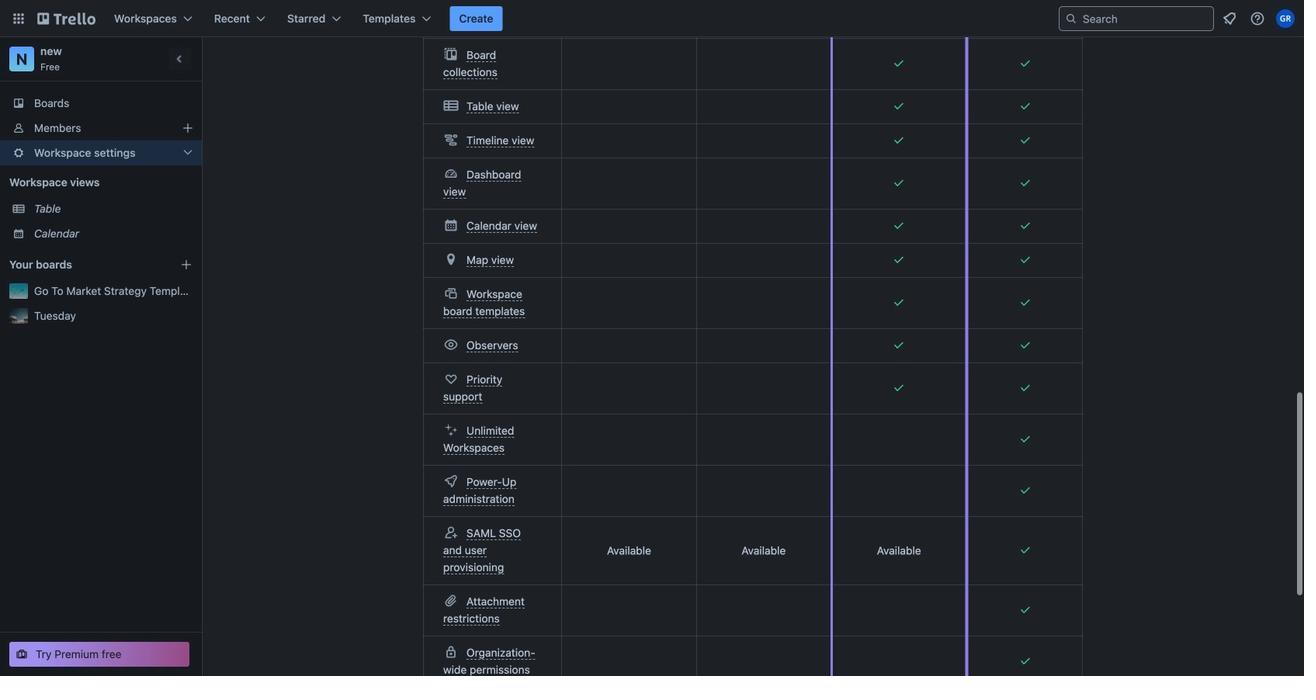 Task type: vqa. For each thing, say whether or not it's contained in the screenshot.
projects on the bottom of the page
no



Task type: describe. For each thing, give the bounding box(es) containing it.
add board image
[[180, 259, 193, 271]]

0 notifications image
[[1220, 9, 1239, 28]]

greg robinson (gregrobinson96) image
[[1276, 9, 1295, 28]]



Task type: locate. For each thing, give the bounding box(es) containing it.
workspace navigation collapse icon image
[[169, 48, 191, 70]]

open information menu image
[[1250, 11, 1266, 26]]

search image
[[1065, 12, 1078, 25]]

back to home image
[[37, 6, 95, 31]]

your boards with 2 items element
[[9, 255, 157, 274]]

primary element
[[0, 0, 1304, 37]]

Search field
[[1078, 8, 1213, 30]]



